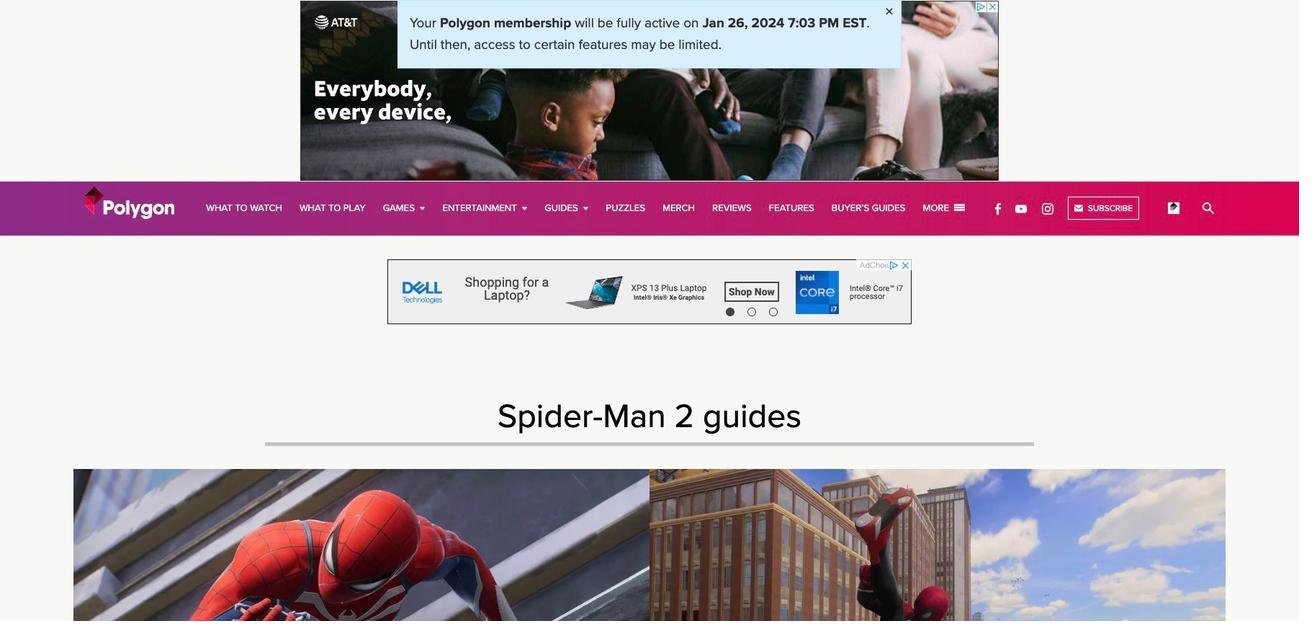 Task type: vqa. For each thing, say whether or not it's contained in the screenshot.
Spider-Man looks at a Spider-Bot in his hands in Spider-Man 2 image
yes



Task type: describe. For each thing, give the bounding box(es) containing it.
1 vertical spatial advertisement element
[[388, 259, 912, 324]]

spider man does a trick on the hudson river in spider man 2 on ps5. image
[[650, 469, 1226, 621]]



Task type: locate. For each thing, give the bounding box(es) containing it.
0 vertical spatial advertisement element
[[300, 1, 999, 181]]

advertisement element
[[300, 1, 999, 181], [388, 259, 912, 324]]

spider-man looks at a spider-bot in his hands in spider-man 2 image
[[73, 469, 650, 621]]



